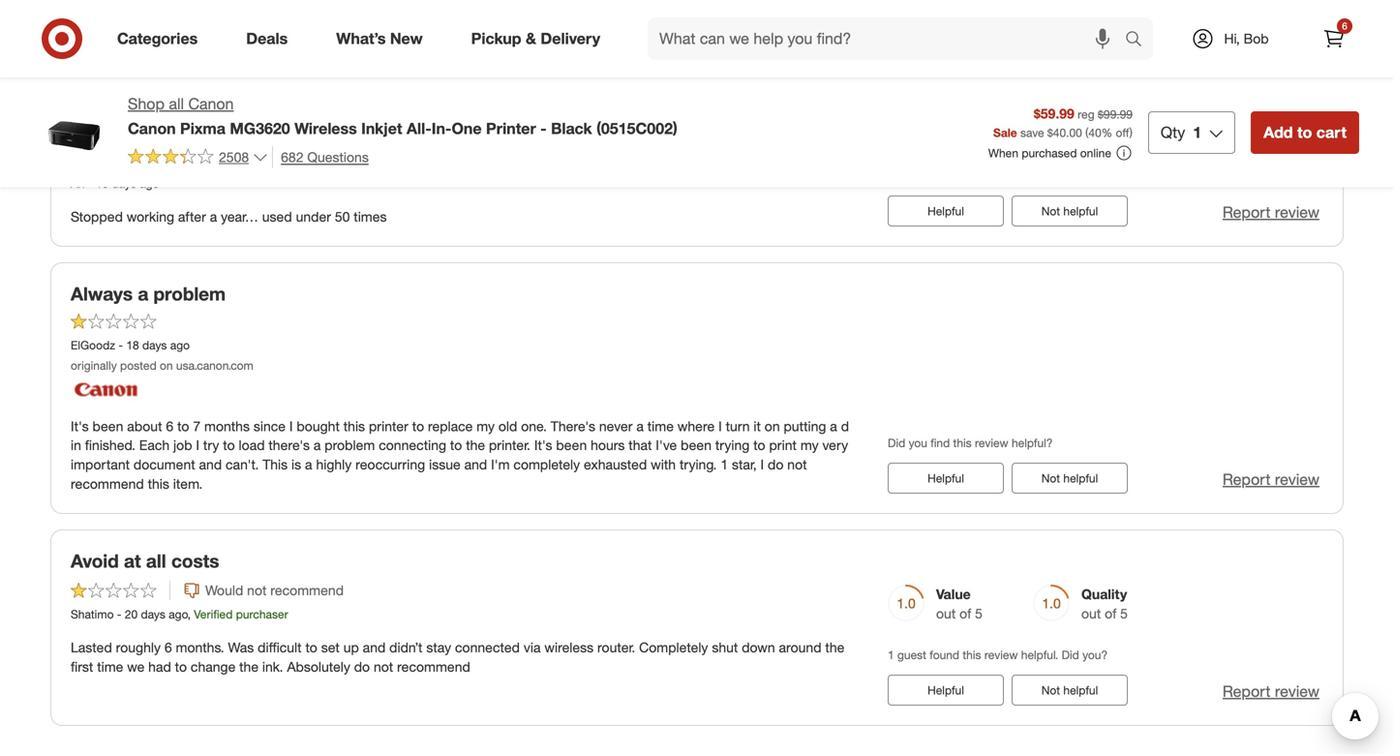 Task type: vqa. For each thing, say whether or not it's contained in the screenshot.
$25.00 corresponding to Bodycon
no



Task type: locate. For each thing, give the bounding box(es) containing it.
not helpful button up $59.99
[[1012, 32, 1128, 63]]

pages
[[366, 454, 401, 469]]

1 horizontal spatial minute
[[834, 454, 872, 469]]

to right the add
[[1297, 123, 1312, 142]]

avoid at all costs
[[71, 550, 219, 572]]

documents up set
[[293, 605, 354, 620]]

0 horizontal spatial your
[[387, 605, 411, 620]]

since
[[254, 418, 286, 434]]

would for avoid at all costs
[[205, 582, 243, 599]]

2 helpful button from the top
[[888, 463, 1004, 494]]

each
[[139, 437, 170, 454]]

1 vertical spatial it's
[[534, 437, 552, 454]]

2 not helpful button from the top
[[1012, 196, 1128, 227]]

1 vertical spatial helpful button
[[888, 463, 1004, 494]]

2 horizontal spatial of
[[1105, 605, 1117, 622]]

you? left search button
[[1083, 5, 1108, 20]]

time inside the lasted roughly 6 months. was difficult to set up and didn't stay connected via wireless router. completely shut down around the first time we had to change the ink. absolutely do not recommend
[[97, 658, 123, 675]]

wasn't
[[337, 45, 375, 62]]

682
[[281, 148, 304, 165]]

days right 20
[[141, 607, 165, 622]]

1 horizontal spatial my
[[801, 437, 819, 454]]

wireless
[[294, 119, 357, 138]]

4 report review button from the top
[[1223, 681, 1320, 703]]

0 vertical spatial problem
[[154, 283, 226, 305]]

0 horizontal spatial minute
[[599, 454, 636, 469]]

per down very on the bottom of page
[[813, 454, 831, 469]]

print
[[769, 437, 797, 454]]

your right waste
[[517, 45, 543, 62]]

do down up
[[354, 658, 370, 675]]

not helpful button down helpful?
[[1012, 463, 1128, 494]]

6 inside it's been about 6 to 7 months since i bought this printer to replace my old one. there's never a time where i turn it on putting a d in finished. each job i try to load there's a problem connecting to the printer. it's been hours that i've been trying to print my very important document and can't. this is a highly reoccurring issue and i'm completely exhausted with trying. 1 star, i do not recommend this item.
[[166, 418, 173, 434]]

images down 'print'
[[769, 454, 809, 469]]

2 not from the top
[[1042, 204, 1060, 219]]

2 vertical spatial helpful
[[928, 683, 964, 698]]

a right is
[[305, 456, 312, 473]]

1 vertical spatial on
[[765, 418, 780, 434]]

0 vertical spatial found
[[930, 5, 960, 20]]

features
[[129, 197, 206, 219]]

1 vertical spatial 6
[[166, 418, 173, 434]]

would not recommend down mg3620
[[205, 151, 344, 168]]

a down bought
[[314, 437, 321, 454]]

(0515c002)
[[596, 119, 678, 138]]

1 horizontal spatial all
[[169, 94, 184, 113]]

a left d
[[830, 418, 837, 434]]

1 would from the top
[[205, 151, 243, 168]]

categories
[[117, 29, 198, 48]]

used
[[262, 208, 292, 225]]

5 inside value out of 5
[[975, 605, 983, 622]]

never
[[599, 418, 633, 434]]

days up additional features
[[112, 176, 136, 191]]

found for helpful
[[930, 648, 960, 662]]

on right it
[[765, 418, 780, 434]]

0 vertical spatial days
[[112, 176, 136, 191]]

report review for "helpful" button for dont bother report review button
[[1223, 203, 1320, 222]]

out inside quality out of 5
[[1081, 605, 1101, 622]]

1 vertical spatial ago
[[170, 338, 190, 352]]

1 horizontal spatial it's
[[534, 437, 552, 454]]

costs
[[171, 550, 219, 572]]

0 horizontal spatial been
[[92, 418, 123, 434]]

i
[[289, 418, 293, 434], [719, 418, 722, 434], [196, 437, 199, 454], [761, 456, 764, 473]]

not helpful up $59.99
[[1042, 41, 1098, 55]]

of inside quality out of 5
[[1105, 605, 1117, 622]]

1 vertical spatial would not recommend
[[205, 582, 344, 599]]

been up finished.
[[92, 418, 123, 434]]

2 would not recommend from the top
[[205, 582, 344, 599]]

0 vertical spatial helpful button
[[888, 196, 1004, 227]]

and
[[315, 454, 336, 469], [723, 454, 744, 469], [199, 456, 222, 473], [464, 456, 487, 473], [182, 605, 203, 620], [363, 639, 386, 656]]

canon print app print and scan photos or documents from your mobile device using the canon print app.
[[153, 580, 656, 620]]

not helpful down quality out of 5
[[1042, 683, 1098, 698]]

app.
[[631, 605, 656, 620]]

2 vertical spatial helpful button
[[888, 675, 1004, 706]]

this for always a problem's "helpful" button
[[953, 436, 972, 450]]

my left old
[[477, 418, 495, 434]]

not helpful button for always a problem's "helpful" button
[[1012, 463, 1128, 494]]

0 vertical spatial you?
[[1083, 5, 1108, 20]]

and right up
[[363, 639, 386, 656]]

or
[[278, 605, 289, 620]]

1 not from the top
[[1042, 41, 1060, 55]]

2 helpful from the top
[[928, 471, 964, 486]]

0 horizontal spatial 18
[[96, 176, 109, 191]]

0 horizontal spatial do
[[354, 658, 370, 675]]

ago left verified
[[169, 607, 187, 622]]

1 horizontal spatial time
[[647, 418, 674, 434]]

to right try
[[223, 437, 235, 454]]

this
[[963, 5, 981, 20], [343, 418, 365, 434], [953, 436, 972, 450], [148, 476, 169, 493], [963, 648, 981, 662]]

1 per from the left
[[577, 454, 595, 469]]

with down the i've
[[651, 456, 676, 473]]

do inside the lasted roughly 6 months. was difficult to set up and didn't stay connected via wireless router. completely shut down around the first time we had to change the ink. absolutely do not recommend
[[354, 658, 370, 675]]

2 report review from the top
[[1223, 203, 1320, 222]]

3 helpful from the top
[[1063, 471, 1098, 486]]

print down load
[[221, 454, 247, 469]]

the right around
[[825, 639, 845, 656]]

guest for not helpful
[[898, 5, 926, 20]]

completely
[[639, 639, 708, 656]]

1 horizontal spatial (ipm)
[[876, 454, 904, 469]]

black
[[690, 454, 720, 469]]

2 vertical spatial ago
[[169, 607, 187, 622]]

the up speeds
[[466, 437, 485, 454]]

money.
[[547, 45, 590, 62]]

1 horizontal spatial per
[[813, 454, 831, 469]]

did
[[1062, 5, 1079, 20], [888, 436, 905, 450], [1062, 648, 1079, 662]]

1 vertical spatial helpful
[[928, 471, 964, 486]]

4 helpful from the top
[[1063, 683, 1098, 698]]

1 horizontal spatial problem
[[325, 437, 375, 454]]

originally
[[71, 358, 117, 373]]

1 vertical spatial problem
[[325, 437, 375, 454]]

1 vertical spatial your
[[387, 605, 411, 620]]

2 would from the top
[[205, 582, 243, 599]]

with down 'connecting'
[[404, 454, 426, 469]]

report review for report review button associated with always a problem's "helpful" button
[[1223, 470, 1320, 489]]

1 report review button from the top
[[1223, 38, 1320, 60]]

1 vertical spatial do
[[354, 658, 370, 675]]

a
[[210, 208, 217, 225], [138, 283, 148, 305], [636, 418, 644, 434], [830, 418, 837, 434], [314, 437, 321, 454], [305, 456, 312, 473]]

helpful button down value out of 5
[[888, 675, 1004, 706]]

would
[[205, 151, 243, 168], [205, 582, 243, 599]]

not for first "helpful" button from the bottom
[[1042, 683, 1060, 698]]

1 vertical spatial documents
[[293, 605, 354, 620]]

ago for a
[[170, 338, 190, 352]]

would not recommend for avoid at all costs
[[205, 582, 344, 599]]

search
[[1116, 31, 1163, 50]]

2 5 from the left
[[1120, 605, 1128, 622]]

it's up in
[[71, 418, 89, 434]]

1 horizontal spatial for
[[908, 454, 922, 469]]

1 found from the top
[[930, 5, 960, 20]]

did for helpful
[[1062, 648, 1079, 662]]

0 vertical spatial would not recommend
[[205, 151, 344, 168]]

out down value
[[936, 605, 956, 622]]

days up originally posted on usa.canon.com
[[142, 338, 167, 352]]

1 vertical spatial you?
[[1083, 648, 1108, 662]]

time
[[647, 418, 674, 434], [97, 658, 123, 675]]

1 horizontal spatial your
[[517, 45, 543, 62]]

0 vertical spatial documents
[[250, 454, 312, 469]]

not down 'print'
[[787, 456, 807, 473]]

1 horizontal spatial of
[[960, 605, 971, 622]]

out for quality out of 5
[[1081, 605, 1101, 622]]

purchaser
[[236, 607, 288, 622]]

3 not from the top
[[1042, 471, 1060, 486]]

would down pixma
[[205, 151, 243, 168]]

0 vertical spatial 1 guest found this review helpful. did you?
[[888, 5, 1108, 20]]

1 helpful button from the top
[[888, 196, 1004, 227]]

canon
[[188, 94, 234, 113], [128, 119, 176, 138], [153, 580, 207, 600], [550, 605, 587, 620]]

and down trying
[[723, 454, 744, 469]]

0 vertical spatial one
[[195, 45, 221, 62]]

been up black
[[681, 437, 712, 454]]

stopped working after a year… used under 50 times
[[71, 208, 387, 225]]

with inside it's been about 6 to 7 months since i bought this printer to replace my old one. there's never a time where i turn it on putting a d in finished. each job i try to load there's a problem connecting to the printer. it's been hours that i've been trying to print my very important document and can't. this is a highly reoccurring issue and i'm completely exhausted with trying. 1 star, i do not recommend this item.
[[651, 456, 676, 473]]

1 guest from the top
[[898, 5, 926, 20]]

would not recommend up or
[[205, 582, 344, 599]]

not for "helpful" button for dont bother
[[1042, 204, 1060, 219]]

nf
[[71, 13, 86, 27]]

- right ah
[[88, 176, 92, 191]]

0 vertical spatial time
[[647, 418, 674, 434]]

the inside canon print app print and scan photos or documents from your mobile device using the canon print app.
[[529, 605, 546, 620]]

0 vertical spatial helpful.
[[1021, 5, 1058, 20]]

0 vertical spatial do
[[768, 456, 784, 473]]

not helpful down when purchased online
[[1042, 204, 1098, 219]]

1 5 from the left
[[975, 605, 983, 622]]

report
[[1223, 40, 1271, 58], [1223, 203, 1271, 222], [1223, 470, 1271, 489], [1223, 682, 1271, 701]]

2 guest from the top
[[898, 648, 926, 662]]

i up there's
[[289, 418, 293, 434]]

per down hours
[[577, 454, 595, 469]]

not inside the lasted roughly 6 months. was difficult to set up and didn't stay connected via wireless router. completely shut down around the first time we had to change the ink. absolutely do not recommend
[[374, 658, 393, 675]]

your right from
[[387, 605, 411, 620]]

0 horizontal spatial on
[[160, 358, 173, 373]]

a
[[71, 45, 79, 62]]

and left i'm
[[464, 456, 487, 473]]

of down value
[[960, 605, 971, 622]]

1 vertical spatial days
[[142, 338, 167, 352]]

helpful button down find
[[888, 463, 1004, 494]]

helpful for first "helpful" button from the bottom
[[1063, 683, 1098, 698]]

can't.
[[226, 456, 259, 473]]

0 vertical spatial ago
[[140, 176, 159, 191]]

problem up web
[[325, 437, 375, 454]]

and left 'scan'
[[182, 605, 203, 620]]

all right at
[[146, 550, 166, 572]]

i right star,
[[761, 456, 764, 473]]

0 horizontal spatial all
[[146, 550, 166, 572]]

problem inside it's been about 6 to 7 months since i bought this printer to replace my old one. there's never a time where i turn it on putting a d in finished. each job i try to load there's a problem connecting to the printer. it's been hours that i've been trying to print my very important document and can't. this is a highly reoccurring issue and i'm completely exhausted with trying. 1 star, i do not recommend this item.
[[325, 437, 375, 454]]

1 horizontal spatial 5
[[1120, 605, 1128, 622]]

when purchased online
[[988, 146, 1111, 160]]

recommend inside it's been about 6 to 7 months since i bought this printer to replace my old one. there's never a time where i turn it on putting a d in finished. each job i try to load there's a problem connecting to the printer. it's been hours that i've been trying to print my very important document and can't. this is a highly reoccurring issue and i'm completely exhausted with trying. 1 star, i do not recommend this item.
[[71, 476, 144, 493]]

40
[[1089, 125, 1102, 140]]

0 vertical spatial would
[[205, 151, 243, 168]]

additional
[[34, 197, 124, 219]]

5 inside quality out of 5
[[1120, 605, 1128, 622]]

the inside it's been about 6 to 7 months since i bought this printer to replace my old one. there's never a time where i turn it on putting a d in finished. each job i try to load there's a problem connecting to the printer. it's been hours that i've been trying to print my very important document and can't. this is a highly reoccurring issue and i'm completely exhausted with trying. 1 star, i do not recommend this item.
[[466, 437, 485, 454]]

change
[[191, 658, 236, 675]]

do right the 5.7
[[768, 456, 784, 473]]

time left we
[[97, 658, 123, 675]]

0 vertical spatial it's
[[71, 418, 89, 434]]

0 horizontal spatial 5
[[975, 605, 983, 622]]

$59.99
[[1034, 105, 1074, 122]]

not helpful button for first "helpful" button from the bottom
[[1012, 675, 1128, 706]]

problem
[[154, 283, 226, 305], [325, 437, 375, 454]]

quality
[[1081, 586, 1127, 603]]

1 vertical spatial 1 guest found this review helpful. did you?
[[888, 648, 1108, 662]]

would up 'scan'
[[205, 582, 243, 599]]

0 vertical spatial my
[[477, 418, 495, 434]]

canon up shatimo - 20 days ago , verified purchaser
[[153, 580, 207, 600]]

4 not helpful button from the top
[[1012, 675, 1128, 706]]

one inside shop all canon canon pixma mg3620 wireless inkjet all-in-one printer - black (0515c002)
[[452, 119, 482, 138]]

didn't
[[389, 639, 423, 656]]

been down there's
[[556, 437, 587, 454]]

1 horizontal spatial 18
[[126, 338, 139, 352]]

2 found from the top
[[930, 648, 960, 662]]

1 would not recommend from the top
[[205, 151, 344, 168]]

1 horizontal spatial on
[[765, 418, 780, 434]]

search button
[[1116, 17, 1163, 64]]

sale
[[993, 125, 1017, 140]]

recommend down important
[[71, 476, 144, 493]]

to up 'connecting'
[[412, 418, 424, 434]]

- up posted
[[118, 338, 123, 352]]

0 horizontal spatial it's
[[71, 418, 89, 434]]

- left 20
[[117, 607, 121, 622]]

)
[[1130, 125, 1133, 140]]

print up 'scan'
[[212, 580, 252, 600]]

3 report review from the top
[[1223, 470, 1320, 489]]

helpful button for dont bother
[[888, 196, 1004, 227]]

1 vertical spatial time
[[97, 658, 123, 675]]

0 horizontal spatial images
[[533, 454, 573, 469]]

1 vertical spatial helpful.
[[1021, 648, 1058, 662]]

not down didn't
[[374, 658, 393, 675]]

0 vertical spatial guest
[[898, 5, 926, 20]]

days
[[112, 176, 136, 191], [142, 338, 167, 352], [141, 607, 165, 622]]

2 report review button from the top
[[1223, 202, 1320, 224]]

one left "printer"
[[452, 119, 482, 138]]

1 vertical spatial 18
[[126, 338, 139, 352]]

$59.99 reg $99.99 sale save $ 40.00 ( 40 % off )
[[993, 105, 1133, 140]]

0 vertical spatial on
[[160, 358, 173, 373]]

documents inside canon print app print and scan photos or documents from your mobile device using the canon print app.
[[293, 605, 354, 620]]

images right 9.9
[[533, 454, 573, 469]]

not helpful down helpful?
[[1042, 471, 1098, 486]]

(ipm) left color.
[[876, 454, 904, 469]]

was
[[228, 639, 254, 656]]

1 horizontal spatial one
[[452, 119, 482, 138]]

1 out from the left
[[936, 605, 956, 622]]

using
[[495, 605, 525, 620]]

to
[[1297, 123, 1312, 142], [177, 418, 189, 434], [412, 418, 424, 434], [223, 437, 235, 454], [450, 437, 462, 454], [753, 437, 765, 454], [305, 639, 317, 656], [175, 658, 187, 675]]

1 horizontal spatial do
[[768, 456, 784, 473]]

helpful. for helpful
[[1021, 648, 1058, 662]]

in-
[[432, 119, 452, 138]]

report review for first report review button from the top
[[1223, 40, 1320, 58]]

helpful. for not helpful
[[1021, 5, 1058, 20]]

of inside value out of 5
[[960, 605, 971, 622]]

2 vertical spatial 6
[[164, 639, 172, 656]]

bob
[[1244, 30, 1269, 47]]

0 horizontal spatial per
[[577, 454, 595, 469]]

i left try
[[196, 437, 199, 454]]

2 1 guest found this review helpful. did you? from the top
[[888, 648, 1108, 662]]

0 vertical spatial did
[[1062, 5, 1079, 20]]

connecting
[[379, 437, 446, 454]]

reoccurring
[[355, 456, 425, 473]]

time inside it's been about 6 to 7 months since i bought this printer to replace my old one. there's never a time where i turn it on putting a d in finished. each job i try to load there's a problem connecting to the printer. it's been hours that i've been trying to print my very important document and can't. this is a highly reoccurring issue and i'm completely exhausted with trying. 1 star, i do not recommend this item.
[[647, 418, 674, 434]]

app
[[256, 580, 290, 600]]

- left black
[[540, 119, 547, 138]]

1 report review from the top
[[1223, 40, 1320, 58]]

it
[[754, 418, 761, 434]]

1 not helpful from the top
[[1042, 41, 1098, 55]]

for down you
[[908, 454, 922, 469]]

2 out from the left
[[1081, 605, 1101, 622]]

load
[[239, 437, 265, 454]]

and inside the lasted roughly 6 months. was difficult to set up and didn't stay connected via wireless router. completely shut down around the first time we had to change the ink. absolutely do not recommend
[[363, 639, 386, 656]]

out
[[936, 605, 956, 622], [1081, 605, 1101, 622]]

1 (ipm) from the left
[[640, 454, 668, 469]]

not inside it's been about 6 to 7 months since i bought this printer to replace my old one. there's never a time where i turn it on putting a d in finished. each job i try to load there's a problem connecting to the printer. it's been hours that i've been trying to print my very important document and can't. this is a highly reoccurring issue and i'm completely exhausted with trying. 1 star, i do not recommend this item.
[[787, 456, 807, 473]]

times
[[354, 208, 387, 225]]

canon up pixma
[[188, 94, 234, 113]]

%
[[1102, 125, 1113, 140]]

3 not helpful button from the top
[[1012, 463, 1128, 494]]

minute down hours
[[599, 454, 636, 469]]

not helpful button down quality out of 5
[[1012, 675, 1128, 706]]

1 helpful. from the top
[[1021, 5, 1058, 20]]

1 vertical spatial found
[[930, 648, 960, 662]]

1 helpful from the top
[[928, 204, 964, 219]]

4 not from the top
[[1042, 683, 1060, 698]]

1 horizontal spatial with
[[651, 456, 676, 473]]

days for bother
[[112, 176, 136, 191]]

4 report review from the top
[[1223, 682, 1320, 701]]

- inside shop all canon canon pixma mg3620 wireless inkjet all-in-one printer - black (0515c002)
[[540, 119, 547, 138]]

you? down quality out of 5
[[1083, 648, 1108, 662]]

helpful for always a problem
[[928, 471, 964, 486]]

not helpful button down when purchased online
[[1012, 196, 1128, 227]]

one left star
[[195, 45, 221, 62]]

6 up job
[[166, 418, 173, 434]]

0 horizontal spatial for
[[672, 454, 687, 469]]

1 horizontal spatial out
[[1081, 605, 1101, 622]]

6 right bob
[[1342, 20, 1348, 32]]

all right the shop
[[169, 94, 184, 113]]

review
[[984, 5, 1018, 20], [1275, 40, 1320, 58], [1275, 203, 1320, 222], [975, 436, 1008, 450], [1275, 470, 1320, 489], [984, 648, 1018, 662], [1275, 682, 1320, 701]]

would not recommend for dont bother
[[205, 151, 344, 168]]

0 horizontal spatial time
[[97, 658, 123, 675]]

of down quality
[[1105, 605, 1117, 622]]

2 helpful. from the top
[[1021, 648, 1058, 662]]

2 helpful from the top
[[1063, 204, 1098, 219]]

out inside value out of 5
[[936, 605, 956, 622]]

recommend down stay
[[397, 658, 470, 675]]

the right using
[[529, 605, 546, 620]]

you? for not helpful
[[1083, 5, 1108, 20]]

(ipm) down the i've
[[640, 454, 668, 469]]

did for not helpful
[[1062, 5, 1079, 20]]

canon up wireless
[[550, 605, 587, 620]]

minute down very on the bottom of page
[[834, 454, 872, 469]]

18 right ah
[[96, 176, 109, 191]]

of for value out of 5
[[960, 605, 971, 622]]

4 not helpful from the top
[[1042, 683, 1098, 698]]

trying.
[[680, 456, 717, 473]]

1 1 guest found this review helpful. did you? from the top
[[888, 5, 1108, 20]]

1 vertical spatial would
[[205, 582, 243, 599]]

2 you? from the top
[[1083, 648, 1108, 662]]

verified
[[194, 607, 233, 622]]

,
[[187, 607, 191, 622]]

0 horizontal spatial out
[[936, 605, 956, 622]]

report review for report review button related to first "helpful" button from the bottom
[[1223, 682, 1320, 701]]

documents inside print speed print documents and web pages with fast speeds of 9.9 images per minute (ipm) for black and 5.7 images per minute (ipm) for color.
[[250, 454, 312, 469]]

2 report from the top
[[1223, 203, 1271, 222]]

3 report review button from the top
[[1223, 469, 1320, 491]]

0 vertical spatial all
[[169, 94, 184, 113]]

ago for bother
[[140, 176, 159, 191]]

qty
[[1161, 123, 1185, 142]]

shatimo
[[71, 607, 114, 622]]

0 horizontal spatial my
[[477, 418, 495, 434]]

1 horizontal spatial images
[[769, 454, 809, 469]]

inkjet
[[361, 119, 402, 138]]

not helpful button
[[1012, 32, 1128, 63], [1012, 196, 1128, 227], [1012, 463, 1128, 494], [1012, 675, 1128, 706]]

elgoodz
[[71, 338, 115, 352]]

set
[[321, 639, 340, 656]]

0 horizontal spatial of
[[498, 454, 508, 469]]

1 vertical spatial one
[[452, 119, 482, 138]]

0 horizontal spatial (ipm)
[[640, 454, 668, 469]]

6 up had
[[164, 639, 172, 656]]

5 for quality out of 5
[[1120, 605, 1128, 622]]

1 you? from the top
[[1083, 5, 1108, 20]]

0 vertical spatial helpful
[[928, 204, 964, 219]]

50
[[335, 208, 350, 225]]

absolutely
[[287, 658, 350, 675]]

i left turn at the bottom right
[[719, 418, 722, 434]]

turn
[[726, 418, 750, 434]]

router.
[[597, 639, 635, 656]]

on right posted
[[160, 358, 173, 373]]

0 vertical spatial 6
[[1342, 20, 1348, 32]]

2 vertical spatial did
[[1062, 648, 1079, 662]]

0 vertical spatial 18
[[96, 176, 109, 191]]

my down putting
[[801, 437, 819, 454]]

helpful for always a problem's "helpful" button
[[1063, 471, 1098, 486]]

to left 7
[[177, 418, 189, 434]]

deals link
[[230, 17, 312, 60]]

1 vertical spatial guest
[[898, 648, 926, 662]]

0 horizontal spatial with
[[404, 454, 426, 469]]



Task type: describe. For each thing, give the bounding box(es) containing it.
zero
[[307, 45, 333, 62]]

image of canon pixma mg3620 wireless inkjet all-in-one printer - black (0515c002) image
[[35, 93, 112, 170]]

print up can't.
[[221, 428, 260, 448]]

682 questions link
[[272, 146, 369, 168]]

the down was at left bottom
[[239, 658, 259, 675]]

helpful for "helpful" button for dont bother
[[1063, 204, 1098, 219]]

bought
[[297, 418, 340, 434]]

important
[[71, 456, 130, 473]]

categories link
[[101, 17, 222, 60]]

- for elgoodz - 18 days ago
[[118, 338, 123, 352]]

there's
[[269, 437, 310, 454]]

1 inside it's been about 6 to 7 months since i bought this printer to replace my old one. there's never a time where i turn it on putting a d in finished. each job i try to load there's a problem connecting to the printer. it's been hours that i've been trying to print my very important document and can't. this is a highly reoccurring issue and i'm completely exhausted with trying. 1 star, i do not recommend this item.
[[721, 456, 728, 473]]

would for dont bother
[[205, 151, 243, 168]]

2508
[[219, 148, 249, 165]]

report review button for always a problem's "helpful" button
[[1223, 469, 1320, 491]]

speed
[[265, 428, 318, 448]]

What can we help you find? suggestions appear below search field
[[648, 17, 1130, 60]]

1 minute from the left
[[599, 454, 636, 469]]

- for shatimo - 20 days ago , verified purchaser
[[117, 607, 121, 622]]

days for a
[[142, 338, 167, 352]]

to up the 5.7
[[753, 437, 765, 454]]

3 helpful from the top
[[928, 683, 964, 698]]

up
[[343, 639, 359, 656]]

reg
[[1078, 107, 1095, 121]]

recommend inside the lasted roughly 6 months. was difficult to set up and didn't stay connected via wireless router. completely shut down around the first time we had to change the ink. absolutely do not recommend
[[397, 658, 470, 675]]

job
[[173, 437, 192, 454]]

mobile
[[415, 605, 452, 620]]

to right had
[[175, 658, 187, 675]]

this for fourth not helpful button from the bottom
[[963, 5, 981, 20]]

682 questions
[[281, 148, 369, 165]]

helpful button for always a problem
[[888, 463, 1004, 494]]

with inside print speed print documents and web pages with fast speeds of 9.9 images per minute (ipm) for black and 5.7 images per minute (ipm) for color.
[[404, 454, 426, 469]]

1 images from the left
[[533, 454, 573, 469]]

stay
[[426, 639, 451, 656]]

to inside button
[[1297, 123, 1312, 142]]

- for ah - 18 days ago
[[88, 176, 92, 191]]

do inside it's been about 6 to 7 months since i bought this printer to replace my old one. there's never a time where i turn it on putting a d in finished. each job i try to load there's a problem connecting to the printer. it's been hours that i've been trying to print my very important document and can't. this is a highly reoccurring issue and i'm completely exhausted with trying. 1 star, i do not recommend this item.
[[768, 456, 784, 473]]

0 horizontal spatial problem
[[154, 283, 226, 305]]

black
[[551, 119, 592, 138]]

3 helpful button from the top
[[888, 675, 1004, 706]]

on inside it's been about 6 to 7 months since i bought this printer to replace my old one. there's never a time where i turn it on putting a d in finished. each job i try to load there's a problem connecting to the printer. it's been hours that i've been trying to print my very important document and can't. this is a highly reoccurring issue and i'm completely exhausted with trying. 1 star, i do not recommend this item.
[[765, 418, 780, 434]]

1 guest found this review helpful. did you? for helpful
[[888, 648, 1108, 662]]

1 vertical spatial did
[[888, 436, 905, 450]]

a right always
[[138, 283, 148, 305]]

shop
[[128, 94, 165, 113]]

1 not helpful button from the top
[[1012, 32, 1128, 63]]

what's new
[[336, 29, 423, 48]]

1 guest found this review helpful. did you? for not helpful
[[888, 5, 1108, 20]]

hi, bob
[[1224, 30, 1269, 47]]

1 helpful from the top
[[1063, 41, 1098, 55]]

paper
[[109, 45, 144, 62]]

star,
[[732, 456, 757, 473]]

it's been about 6 to 7 months since i bought this printer to replace my old one. there's never a time where i turn it on putting a d in finished. each job i try to load there's a problem connecting to the printer. it's been hours that i've been trying to print my very important document and can't. this is a highly reoccurring issue and i'm completely exhausted with trying. 1 star, i do not recommend this item.
[[71, 418, 849, 493]]

not up "photos" in the left of the page
[[247, 582, 267, 599]]

pickup & delivery link
[[455, 17, 625, 60]]

scan
[[207, 605, 233, 620]]

first
[[71, 658, 93, 675]]

to left set
[[305, 639, 317, 656]]

after
[[178, 208, 206, 225]]

18 for dont
[[96, 176, 109, 191]]

1 report from the top
[[1223, 40, 1271, 58]]

18 for always
[[126, 338, 139, 352]]

2 horizontal spatial been
[[681, 437, 712, 454]]

to down the replace
[[450, 437, 462, 454]]

1 for from the left
[[672, 454, 687, 469]]

dont bother
[[71, 119, 175, 142]]

your inside canon print app print and scan photos or documents from your mobile device using the canon print app.
[[387, 605, 411, 620]]

a right after
[[210, 208, 217, 225]]

all inside shop all canon canon pixma mg3620 wireless inkjet all-in-one printer - black (0515c002)
[[169, 94, 184, 113]]

and inside canon print app print and scan photos or documents from your mobile device using the canon print app.
[[182, 605, 203, 620]]

device
[[455, 605, 492, 620]]

very
[[822, 437, 848, 454]]

qty 1
[[1161, 123, 1202, 142]]

delivery
[[541, 29, 600, 48]]

20
[[125, 607, 138, 622]]

pickup
[[471, 29, 521, 48]]

helpful for dont bother
[[928, 204, 964, 219]]

report review button for first "helpful" button from the bottom
[[1223, 681, 1320, 703]]

40.00
[[1053, 125, 1082, 140]]

about
[[127, 418, 162, 434]]

photos
[[237, 605, 275, 620]]

down
[[742, 639, 775, 656]]

3 report from the top
[[1223, 470, 1271, 489]]

1 horizontal spatial been
[[556, 437, 587, 454]]

ah - 18 days ago
[[71, 176, 159, 191]]

0 horizontal spatial one
[[195, 45, 221, 62]]

always
[[71, 283, 133, 305]]

off
[[1116, 125, 1130, 140]]

of inside print speed print documents and web pages with fast speeds of 9.9 images per minute (ipm) for black and 5.7 images per minute (ipm) for color.
[[498, 454, 508, 469]]

recommend down wireless
[[270, 151, 344, 168]]

a up that
[[636, 418, 644, 434]]

what's new link
[[320, 17, 447, 60]]

2 not helpful from the top
[[1042, 204, 1098, 219]]

out for value out of 5
[[936, 605, 956, 622]]

printing:
[[322, 278, 394, 298]]

you? for helpful
[[1083, 648, 1108, 662]]

auto
[[215, 278, 255, 298]]

2 images from the left
[[769, 454, 809, 469]]

5 for value out of 5
[[975, 605, 983, 622]]

all-
[[407, 119, 432, 138]]

difficult
[[258, 639, 302, 656]]

working
[[127, 208, 174, 225]]

of for quality out of 5
[[1105, 605, 1117, 622]]

star
[[224, 45, 247, 62]]

pixma
[[180, 119, 226, 138]]

i've
[[656, 437, 677, 454]]

7
[[193, 418, 201, 434]]

old
[[498, 418, 517, 434]]

print speed print documents and web pages with fast speeds of 9.9 images per minute (ipm) for black and 5.7 images per minute (ipm) for color.
[[221, 428, 956, 469]]

shut
[[712, 639, 738, 656]]

2 per from the left
[[813, 454, 831, 469]]

around
[[779, 639, 822, 656]]

hi,
[[1224, 30, 1240, 47]]

not helpful button for "helpful" button for dont bother
[[1012, 196, 1128, 227]]

$
[[1047, 125, 1053, 140]]

replace
[[428, 418, 473, 434]]

not for always a problem's "helpful" button
[[1042, 471, 1060, 486]]

$50
[[83, 45, 105, 62]]

pickup & delivery
[[471, 29, 600, 48]]

year…
[[221, 208, 258, 225]]

4 report from the top
[[1223, 682, 1271, 701]]

print left , at the bottom left of the page
[[153, 605, 179, 620]]

lasted
[[71, 639, 112, 656]]

elgoodz - 18 days ago
[[71, 338, 190, 352]]

found for not helpful
[[930, 5, 960, 20]]

bother
[[118, 119, 175, 142]]

waste
[[478, 45, 513, 62]]

did you find this review helpful?
[[888, 436, 1053, 450]]

0 vertical spatial your
[[517, 45, 543, 62]]

purchased
[[1022, 146, 1077, 160]]

canon down the shop
[[128, 119, 176, 138]]

9.9
[[512, 454, 529, 469]]

not down mg3620
[[247, 151, 267, 168]]

hours
[[591, 437, 625, 454]]

and down try
[[199, 456, 222, 473]]

2 for from the left
[[908, 454, 922, 469]]

stopped
[[71, 208, 123, 225]]

auto duplex printing:
[[215, 278, 394, 298]]

deals
[[246, 29, 288, 48]]

shop all canon canon pixma mg3620 wireless inkjet all-in-one printer - black (0515c002)
[[128, 94, 678, 138]]

and left web
[[315, 454, 336, 469]]

report review button for "helpful" button for dont bother
[[1223, 202, 1320, 224]]

lasted roughly 6 months. was difficult to set up and didn't stay connected via wireless router. completely shut down around the first time we had to change the ink. absolutely do not recommend
[[71, 639, 845, 675]]

from
[[358, 605, 383, 620]]

roughly
[[116, 639, 161, 656]]

1 vertical spatial my
[[801, 437, 819, 454]]

2 vertical spatial days
[[141, 607, 165, 622]]

add
[[1264, 123, 1293, 142]]

guest for helpful
[[898, 648, 926, 662]]

recommend up or
[[270, 582, 344, 599]]

via
[[524, 639, 541, 656]]

3 not helpful from the top
[[1042, 471, 1098, 486]]

2 minute from the left
[[834, 454, 872, 469]]

2508 link
[[128, 146, 268, 170]]

posted
[[120, 358, 157, 373]]

new
[[390, 29, 423, 48]]

$99.99
[[1098, 107, 1133, 121]]

this for first "helpful" button from the bottom
[[963, 648, 981, 662]]

1 vertical spatial all
[[146, 550, 166, 572]]

web
[[340, 454, 363, 469]]

usa.canon.com
[[176, 358, 253, 373]]

6 inside the lasted roughly 6 months. was difficult to set up and didn't stay connected via wireless router. completely shut down around the first time we had to change the ink. absolutely do not recommend
[[164, 639, 172, 656]]

6 inside "link"
[[1342, 20, 1348, 32]]

a $50 paper weight. one star because zero wasn't an option. don't waste your money.
[[71, 45, 590, 62]]

wireless
[[544, 639, 594, 656]]

2 (ipm) from the left
[[876, 454, 904, 469]]

highly
[[316, 456, 352, 473]]



